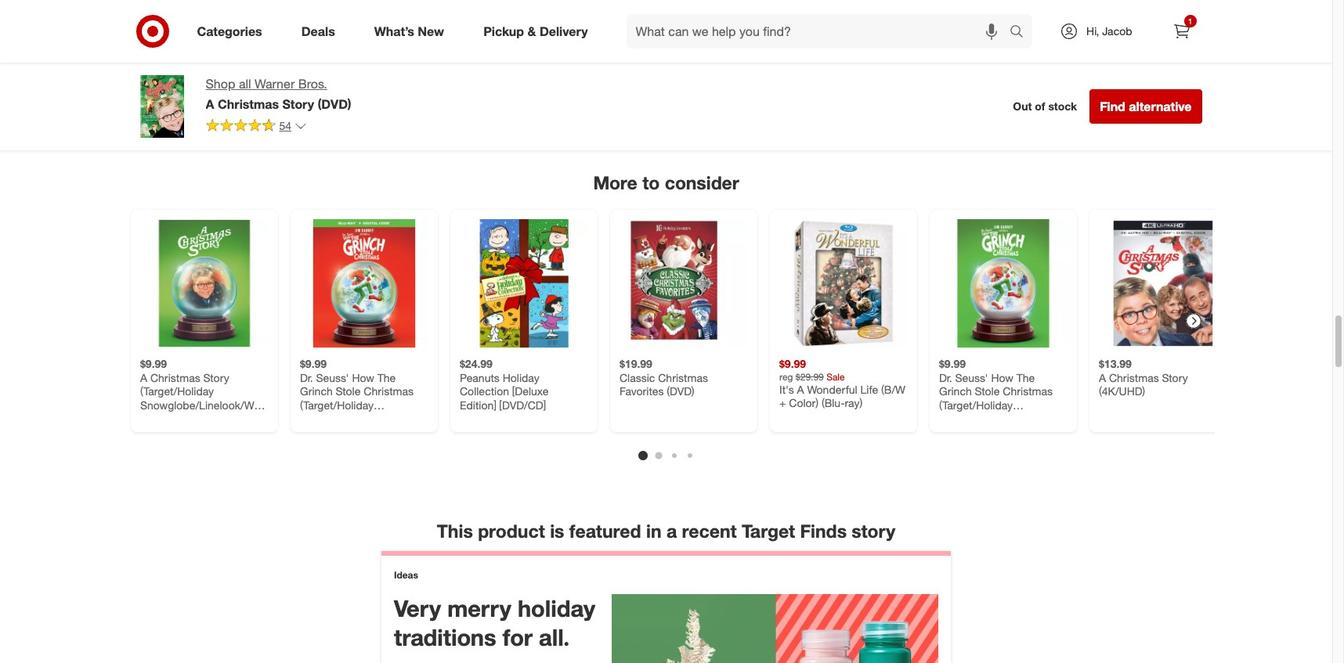 Task type: locate. For each thing, give the bounding box(es) containing it.
1 how from the left
[[352, 371, 374, 384]]

1 horizontal spatial the
[[1016, 371, 1035, 384]]

0 horizontal spatial how
[[352, 371, 374, 384]]

cart
[[242, 43, 260, 55], [561, 43, 580, 55], [721, 43, 740, 55], [881, 43, 899, 55], [1041, 43, 1059, 55]]

stole up snowglobe/linelook/green)
[[975, 384, 1000, 398]]

seuss' inside the $9.99 dr. seuss' how the grinch stole christmas (target/holiday snowglobe/linelook/red) (blu-ray + digital)
[[316, 371, 349, 384]]

add
[[210, 43, 227, 55], [529, 43, 547, 55], [689, 43, 707, 55], [849, 43, 867, 55], [1009, 43, 1027, 55]]

(blu- inside $9.99 reg $29.99 sale it's a wonderful life (b/w + color) (blu-ray)
[[822, 396, 845, 410]]

1 $9.99 from the left
[[140, 357, 167, 370]]

2 horizontal spatial (target/holiday
[[939, 398, 1013, 411]]

dr. seuss' how the grinch stole christmas (target/holiday snowglobe/linelook/red) (blu-ray + digital) image
[[300, 219, 428, 348]]

dr. inside $9.99 dr. seuss' how the grinch stole christmas (target/holiday snowglobe/linelook/green) (dvd)
[[939, 371, 952, 384]]

very
[[394, 595, 441, 623]]

1 horizontal spatial story
[[282, 96, 314, 112]]

christmas inside $13.99 a christmas story (4k/uhd)
[[1109, 371, 1159, 384]]

0 horizontal spatial dr.
[[300, 371, 313, 384]]

how
[[352, 371, 374, 384], [991, 371, 1013, 384]]

$29.99
[[796, 371, 824, 382]]

pickup & delivery link
[[470, 14, 608, 49]]

cart for third "add to cart" "button"
[[721, 43, 740, 55]]

(blu- down wonderful
[[822, 396, 845, 410]]

all.
[[539, 624, 570, 652]]

digital)
[[350, 426, 384, 439]]

christmas up (4k/uhd)
[[1109, 371, 1159, 384]]

grinch
[[300, 384, 332, 398], [939, 384, 972, 398]]

(target/holiday up snowglobe/linelook/wbfe/green)
[[140, 384, 214, 398]]

seuss' for dr. seuss' how the grinch stole christmas (target/holiday snowglobe/linelook/red) (blu-ray + digital)
[[316, 371, 349, 384]]

5 add from the left
[[1009, 43, 1027, 55]]

story for $9.99 a christmas story (target/holiday snowglobe/linelook/wbfe/green) (dvd)
[[203, 371, 229, 384]]

2 seuss' from the left
[[955, 371, 988, 384]]

find alternative button
[[1090, 89, 1202, 124]]

the
[[377, 371, 395, 384], [1016, 371, 1035, 384]]

holiday
[[502, 371, 539, 384]]

+ down it's
[[779, 396, 786, 410]]

grinch up ray
[[300, 384, 332, 398]]

2 cart from the left
[[561, 43, 580, 55]]

to inside women's colorblock striped rib sweater - cupshe add to cart
[[1029, 43, 1038, 55]]

0 vertical spatial (blu-
[[822, 396, 845, 410]]

merry
[[448, 595, 512, 623]]

0 horizontal spatial grinch
[[300, 384, 332, 398]]

hi, jacob
[[1087, 24, 1133, 38]]

classic
[[619, 371, 655, 384]]

this
[[437, 520, 473, 542]]

1 horizontal spatial (target/holiday
[[300, 398, 373, 411]]

(dvd)
[[318, 96, 351, 112], [667, 384, 694, 398], [140, 412, 168, 425], [939, 426, 967, 439]]

cupshe
[[1002, 25, 1040, 39]]

classic christmas favorites (dvd) image
[[619, 219, 748, 348]]

christmas up the favorites on the bottom left of the page
[[658, 371, 708, 384]]

christmas inside $9.99 a christmas story (target/holiday snowglobe/linelook/wbfe/green) (dvd)
[[150, 371, 200, 384]]

0 horizontal spatial the
[[377, 371, 395, 384]]

+ right ray
[[341, 426, 347, 439]]

-
[[1103, 12, 1108, 25]]

(dvd) down snowglobe/linelook/wbfe/green)
[[140, 412, 168, 425]]

stole up snowglobe/linelook/red)
[[335, 384, 360, 398]]

0 vertical spatial +
[[779, 396, 786, 410]]

all
[[239, 76, 251, 92]]

alternative
[[1129, 99, 1192, 114]]

0 horizontal spatial (blu-
[[300, 426, 323, 439]]

2 grinch from the left
[[939, 384, 972, 398]]

0 horizontal spatial (target/holiday
[[140, 384, 214, 398]]

(target/holiday up ray
[[300, 398, 373, 411]]

more to consider
[[593, 171, 739, 193]]

+
[[779, 396, 786, 410], [341, 426, 347, 439]]

$9.99 inside $9.99 a christmas story (target/holiday snowglobe/linelook/wbfe/green) (dvd)
[[140, 357, 167, 370]]

categories
[[197, 23, 262, 39]]

(target/holiday inside $9.99 dr. seuss' how the grinch stole christmas (target/holiday snowglobe/linelook/green) (dvd)
[[939, 398, 1013, 411]]

what's new
[[374, 23, 444, 39]]

2 $9.99 from the left
[[300, 357, 326, 370]]

categories link
[[184, 14, 282, 49]]

1 horizontal spatial dr.
[[939, 371, 952, 384]]

grinch inside the $9.99 dr. seuss' how the grinch stole christmas (target/holiday snowglobe/linelook/red) (blu-ray + digital)
[[300, 384, 332, 398]]

stole inside $9.99 dr. seuss' how the grinch stole christmas (target/holiday snowglobe/linelook/green) (dvd)
[[975, 384, 1000, 398]]

dr. right (b/w
[[939, 371, 952, 384]]

this product is featured in a recent target finds story
[[437, 520, 896, 542]]

(target/holiday inside the $9.99 dr. seuss' how the grinch stole christmas (target/holiday snowglobe/linelook/red) (blu-ray + digital)
[[300, 398, 373, 411]]

1 vertical spatial +
[[341, 426, 347, 439]]

$24.99 peanuts holiday collection [deluxe edition] [dvd/cd]
[[460, 357, 548, 411]]

deals link
[[288, 14, 355, 49]]

what's
[[374, 23, 414, 39]]

$9.99 inside the $9.99 dr. seuss' how the grinch stole christmas (target/holiday snowglobe/linelook/red) (blu-ray + digital)
[[300, 357, 326, 370]]

2 stole from the left
[[975, 384, 1000, 398]]

$9.99 for $9.99 dr. seuss' how the grinch stole christmas (target/holiday snowglobe/linelook/green) (dvd)
[[939, 357, 966, 370]]

snowglobe/linelook/wbfe/green)
[[140, 398, 311, 411]]

story
[[852, 520, 896, 542]]

3 add to cart from the left
[[689, 43, 740, 55]]

1 horizontal spatial +
[[779, 396, 786, 410]]

stole for (dvd)
[[975, 384, 1000, 398]]

a
[[667, 520, 677, 542]]

3 $9.99 from the left
[[779, 357, 806, 370]]

0 horizontal spatial seuss'
[[316, 371, 349, 384]]

the inside $9.99 dr. seuss' how the grinch stole christmas (target/holiday snowglobe/linelook/green) (dvd)
[[1016, 371, 1035, 384]]

stole
[[335, 384, 360, 398], [975, 384, 1000, 398]]

(target/holiday
[[140, 384, 214, 398], [300, 398, 373, 411], [939, 398, 1013, 411]]

$9.99 inside $9.99 reg $29.99 sale it's a wonderful life (b/w + color) (blu-ray)
[[779, 357, 806, 370]]

(blu- down snowglobe/linelook/red)
[[300, 426, 323, 439]]

1 stole from the left
[[335, 384, 360, 398]]

$9.99 for $9.99 dr. seuss' how the grinch stole christmas (target/holiday snowglobe/linelook/red) (blu-ray + digital)
[[300, 357, 326, 370]]

(target/holiday for snowglobe/linelook/green)
[[939, 398, 1013, 411]]

reg
[[779, 371, 793, 382]]

$9.99 dr. seuss' how the grinch stole christmas (target/holiday snowglobe/linelook/green) (dvd)
[[939, 357, 1076, 439]]

wonderful
[[807, 382, 857, 396]]

out of stock
[[1013, 100, 1078, 113]]

story for $13.99 a christmas story (4k/uhd)
[[1162, 371, 1188, 384]]

3 cart from the left
[[721, 43, 740, 55]]

add to cart button
[[203, 37, 267, 62], [522, 37, 587, 62], [682, 37, 747, 62], [842, 37, 907, 62], [1002, 37, 1066, 62]]

1 horizontal spatial grinch
[[939, 384, 972, 398]]

4 cart from the left
[[881, 43, 899, 55]]

cart for first "add to cart" "button" from left
[[242, 43, 260, 55]]

2 the from the left
[[1016, 371, 1035, 384]]

to
[[230, 43, 239, 55], [550, 43, 559, 55], [710, 43, 719, 55], [869, 43, 879, 55], [1029, 43, 1038, 55], [643, 171, 660, 193]]

target
[[742, 520, 796, 542]]

0 horizontal spatial +
[[341, 426, 347, 439]]

1 the from the left
[[377, 371, 395, 384]]

how for (dvd)
[[991, 371, 1013, 384]]

story inside $9.99 a christmas story (target/holiday snowglobe/linelook/wbfe/green) (dvd)
[[203, 371, 229, 384]]

1 vertical spatial (blu-
[[300, 426, 323, 439]]

5 cart from the left
[[1041, 43, 1059, 55]]

delivery
[[540, 23, 588, 39]]

(dvd) down snowglobe/linelook/green)
[[939, 426, 967, 439]]

dr. up snowglobe/linelook/red)
[[300, 371, 313, 384]]

4 $9.99 from the left
[[939, 357, 966, 370]]

2 dr. from the left
[[939, 371, 952, 384]]

collection
[[460, 384, 509, 398]]

1 grinch from the left
[[300, 384, 332, 398]]

how inside the $9.99 dr. seuss' how the grinch stole christmas (target/holiday snowglobe/linelook/red) (blu-ray + digital)
[[352, 371, 374, 384]]

2 add from the left
[[529, 43, 547, 55]]

christmas down all
[[218, 96, 279, 112]]

how up snowglobe/linelook/red)
[[352, 371, 374, 384]]

grinch up snowglobe/linelook/green)
[[939, 384, 972, 398]]

0 horizontal spatial story
[[203, 371, 229, 384]]

grinch inside $9.99 dr. seuss' how the grinch stole christmas (target/holiday snowglobe/linelook/green) (dvd)
[[939, 384, 972, 398]]

1 cart from the left
[[242, 43, 260, 55]]

$9.99
[[140, 357, 167, 370], [300, 357, 326, 370], [779, 357, 806, 370], [939, 357, 966, 370]]

1 horizontal spatial how
[[991, 371, 1013, 384]]

1 horizontal spatial stole
[[975, 384, 1000, 398]]

peanuts holiday collection [deluxe edition] [dvd/cd] image
[[460, 219, 588, 348]]

dr. for dr. seuss' how the grinch stole christmas (target/holiday snowglobe/linelook/red) (blu-ray + digital)
[[300, 371, 313, 384]]

seuss' up snowglobe/linelook/green)
[[955, 371, 988, 384]]

of
[[1035, 100, 1046, 113]]

2 how from the left
[[991, 371, 1013, 384]]

seuss' inside $9.99 dr. seuss' how the grinch stole christmas (target/holiday snowglobe/linelook/green) (dvd)
[[955, 371, 988, 384]]

christmas inside $19.99 classic christmas favorites (dvd)
[[658, 371, 708, 384]]

shop
[[206, 76, 235, 92]]

$19.99
[[619, 357, 652, 370]]

christmas up snowglobe/linelook/red)
[[363, 384, 413, 398]]

the for dr. seuss' how the grinch stole christmas (target/holiday snowglobe/linelook/red) (blu-ray + digital)
[[377, 371, 395, 384]]

to for fourth "add to cart" "button" from right
[[550, 43, 559, 55]]

story
[[282, 96, 314, 112], [203, 371, 229, 384], [1162, 371, 1188, 384]]

(blu-
[[822, 396, 845, 410], [300, 426, 323, 439]]

2 horizontal spatial story
[[1162, 371, 1188, 384]]

cart for fourth "add to cart" "button" from right
[[561, 43, 580, 55]]

holiday
[[518, 595, 596, 623]]

the up snowglobe/linelook/green)
[[1016, 371, 1035, 384]]

christmas up snowglobe/linelook/wbfe/green)
[[150, 371, 200, 384]]

(dvd) inside shop all warner bros. a christmas story (dvd)
[[318, 96, 351, 112]]

(dvd) right the favorites on the bottom left of the page
[[667, 384, 694, 398]]

0 horizontal spatial stole
[[335, 384, 360, 398]]

in
[[646, 520, 662, 542]]

the inside the $9.99 dr. seuss' how the grinch stole christmas (target/holiday snowglobe/linelook/red) (blu-ray + digital)
[[377, 371, 395, 384]]

cart inside women's colorblock striped rib sweater - cupshe add to cart
[[1041, 43, 1059, 55]]

(target/holiday up snowglobe/linelook/green)
[[939, 398, 1013, 411]]

story inside $13.99 a christmas story (4k/uhd)
[[1162, 371, 1188, 384]]

1 seuss' from the left
[[316, 371, 349, 384]]

how inside $9.99 dr. seuss' how the grinch stole christmas (target/holiday snowglobe/linelook/green) (dvd)
[[991, 371, 1013, 384]]

(dvd) down bros.
[[318, 96, 351, 112]]

+ inside $9.99 reg $29.99 sale it's a wonderful life (b/w + color) (blu-ray)
[[779, 396, 786, 410]]

1 horizontal spatial seuss'
[[955, 371, 988, 384]]

the up snowglobe/linelook/red)
[[377, 371, 395, 384]]

a inside $9.99 reg $29.99 sale it's a wonderful life (b/w + color) (blu-ray)
[[797, 382, 804, 396]]

search
[[1003, 25, 1041, 40]]

colorblock
[[1050, 0, 1104, 11]]

color)
[[789, 396, 818, 410]]

seuss' up snowglobe/linelook/red)
[[316, 371, 349, 384]]

$9.99 inside $9.99 dr. seuss' how the grinch stole christmas (target/holiday snowglobe/linelook/green) (dvd)
[[939, 357, 966, 370]]

1 horizontal spatial (blu-
[[822, 396, 845, 410]]

christmas up snowglobe/linelook/green)
[[1003, 384, 1053, 398]]

$9.99 for $9.99 reg $29.99 sale it's a wonderful life (b/w + color) (blu-ray)
[[779, 357, 806, 370]]

[dvd/cd]
[[499, 398, 546, 411]]

1 dr. from the left
[[300, 371, 313, 384]]

how up snowglobe/linelook/green)
[[991, 371, 1013, 384]]

christmas inside shop all warner bros. a christmas story (dvd)
[[218, 96, 279, 112]]

(dvd) inside $9.99 dr. seuss' how the grinch stole christmas (target/holiday snowglobe/linelook/green) (dvd)
[[939, 426, 967, 439]]

dr. inside the $9.99 dr. seuss' how the grinch stole christmas (target/holiday snowglobe/linelook/red) (blu-ray + digital)
[[300, 371, 313, 384]]

to for fourth "add to cart" "button"
[[869, 43, 879, 55]]

stole inside the $9.99 dr. seuss' how the grinch stole christmas (target/holiday snowglobe/linelook/red) (blu-ray + digital)
[[335, 384, 360, 398]]



Task type: vqa. For each thing, say whether or not it's contained in the screenshot.
middle Quality
no



Task type: describe. For each thing, give the bounding box(es) containing it.
sale
[[826, 371, 845, 382]]

is
[[550, 520, 565, 542]]

traditions
[[394, 624, 497, 652]]

ray
[[323, 426, 338, 439]]

$9.99 for $9.99 a christmas story (target/holiday snowglobe/linelook/wbfe/green) (dvd)
[[140, 357, 167, 370]]

(4k/uhd)
[[1099, 384, 1145, 398]]

ideas
[[394, 570, 418, 582]]

a christmas story (target/holiday snowglobe/linelook/wbfe/green) (dvd) image
[[140, 219, 268, 348]]

dr. for dr. seuss' how the grinch stole christmas (target/holiday snowglobe/linelook/green) (dvd)
[[939, 371, 952, 384]]

christmas inside $9.99 dr. seuss' how the grinch stole christmas (target/holiday snowglobe/linelook/green) (dvd)
[[1003, 384, 1053, 398]]

dr. seuss' how the grinch stole christmas (target/holiday snowglobe/linelook/green) (dvd) image
[[939, 219, 1068, 348]]

2 add to cart from the left
[[529, 43, 580, 55]]

pickup & delivery
[[484, 23, 588, 39]]

edition]
[[460, 398, 496, 411]]

4 add to cart button from the left
[[842, 37, 907, 62]]

sweater
[[1060, 12, 1100, 25]]

christmas inside the $9.99 dr. seuss' how the grinch stole christmas (target/holiday snowglobe/linelook/red) (blu-ray + digital)
[[363, 384, 413, 398]]

women's colorblock striped rib sweater - cupshe add to cart
[[1002, 0, 1108, 55]]

1
[[1189, 16, 1193, 26]]

$13.99
[[1099, 357, 1132, 370]]

(target/holiday for snowglobe/linelook/red)
[[300, 398, 373, 411]]

deals
[[301, 23, 335, 39]]

$13.99 a christmas story (4k/uhd)
[[1099, 357, 1188, 398]]

jacob
[[1103, 24, 1133, 38]]

rib
[[1041, 12, 1057, 25]]

(dvd) inside $9.99 a christmas story (target/holiday snowglobe/linelook/wbfe/green) (dvd)
[[140, 412, 168, 425]]

ray)
[[845, 396, 863, 410]]

bros.
[[298, 76, 327, 92]]

find alternative
[[1100, 99, 1192, 114]]

3 add to cart button from the left
[[682, 37, 747, 62]]

1 link
[[1165, 14, 1199, 49]]

women's colorblock striped rib sweater - cupshe link
[[1002, 0, 1130, 39]]

hi,
[[1087, 24, 1100, 38]]

image of a christmas story (dvd) image
[[130, 75, 193, 138]]

1 add from the left
[[210, 43, 227, 55]]

new
[[418, 23, 444, 39]]

a inside shop all warner bros. a christmas story (dvd)
[[206, 96, 214, 112]]

product
[[478, 520, 545, 542]]

grinch for dr. seuss' how the grinch stole christmas (target/holiday snowglobe/linelook/green) (dvd)
[[939, 384, 972, 398]]

warner
[[255, 76, 295, 92]]

add inside women's colorblock striped rib sweater - cupshe add to cart
[[1009, 43, 1027, 55]]

4 add to cart from the left
[[849, 43, 899, 55]]

(b/w
[[881, 382, 905, 396]]

[deluxe
[[512, 384, 548, 398]]

very merry holiday traditions for all.
[[394, 595, 596, 652]]

$9.99 a christmas story (target/holiday snowglobe/linelook/wbfe/green) (dvd)
[[140, 357, 311, 425]]

to for third "add to cart" "button"
[[710, 43, 719, 55]]

the for dr. seuss' how the grinch stole christmas (target/holiday snowglobe/linelook/green) (dvd)
[[1016, 371, 1035, 384]]

1 add to cart from the left
[[210, 43, 260, 55]]

What can we help you find? suggestions appear below search field
[[627, 14, 1014, 49]]

snowglobe/linelook/red)
[[300, 412, 427, 425]]

stock
[[1049, 100, 1078, 113]]

shop all warner bros. a christmas story (dvd)
[[206, 76, 351, 112]]

a christmas story (4k/uhd) image
[[1099, 219, 1228, 348]]

5 add to cart button from the left
[[1002, 37, 1066, 62]]

snowglobe/linelook/green)
[[939, 412, 1076, 425]]

54
[[279, 119, 292, 132]]

finds
[[801, 520, 847, 542]]

more
[[593, 171, 638, 193]]

3 add from the left
[[689, 43, 707, 55]]

$9.99 dr. seuss' how the grinch stole christmas (target/holiday snowglobe/linelook/red) (blu-ray + digital)
[[300, 357, 427, 439]]

what's new link
[[361, 14, 464, 49]]

a inside $13.99 a christmas story (4k/uhd)
[[1099, 371, 1106, 384]]

out
[[1013, 100, 1032, 113]]

it's a wonderful life (b/w + color) (blu-ray) image
[[779, 219, 908, 348]]

&
[[528, 23, 536, 39]]

for
[[503, 624, 533, 652]]

(dvd) inside $19.99 classic christmas favorites (dvd)
[[667, 384, 694, 398]]

4 add from the left
[[849, 43, 867, 55]]

54 link
[[206, 118, 307, 136]]

it's
[[779, 382, 794, 396]]

recent
[[682, 520, 737, 542]]

$9.99 reg $29.99 sale it's a wonderful life (b/w + color) (blu-ray)
[[779, 357, 905, 410]]

to for first "add to cart" "button" from left
[[230, 43, 239, 55]]

grinch for dr. seuss' how the grinch stole christmas (target/holiday snowglobe/linelook/red) (blu-ray + digital)
[[300, 384, 332, 398]]

search button
[[1003, 14, 1041, 52]]

story inside shop all warner bros. a christmas story (dvd)
[[282, 96, 314, 112]]

striped
[[1002, 12, 1038, 25]]

(blu- inside the $9.99 dr. seuss' how the grinch stole christmas (target/holiday snowglobe/linelook/red) (blu-ray + digital)
[[300, 426, 323, 439]]

pickup
[[484, 23, 524, 39]]

women's
[[1002, 0, 1047, 11]]

find
[[1100, 99, 1126, 114]]

stole for (blu-
[[335, 384, 360, 398]]

+ inside the $9.99 dr. seuss' how the grinch stole christmas (target/holiday snowglobe/linelook/red) (blu-ray + digital)
[[341, 426, 347, 439]]

peanuts
[[460, 371, 499, 384]]

consider
[[665, 171, 739, 193]]

1 add to cart button from the left
[[203, 37, 267, 62]]

seuss' for dr. seuss' how the grinch stole christmas (target/holiday snowglobe/linelook/green) (dvd)
[[955, 371, 988, 384]]

favorites
[[619, 384, 664, 398]]

cart for fourth "add to cart" "button"
[[881, 43, 899, 55]]

a inside $9.99 a christmas story (target/holiday snowglobe/linelook/wbfe/green) (dvd)
[[140, 371, 147, 384]]

2 add to cart button from the left
[[522, 37, 587, 62]]

$19.99 classic christmas favorites (dvd)
[[619, 357, 708, 398]]

how for (blu-
[[352, 371, 374, 384]]

(target/holiday inside $9.99 a christmas story (target/holiday snowglobe/linelook/wbfe/green) (dvd)
[[140, 384, 214, 398]]

very merry holiday traditions for all. image
[[612, 595, 939, 664]]

life
[[860, 382, 878, 396]]

$24.99
[[460, 357, 492, 370]]

featured
[[570, 520, 641, 542]]



